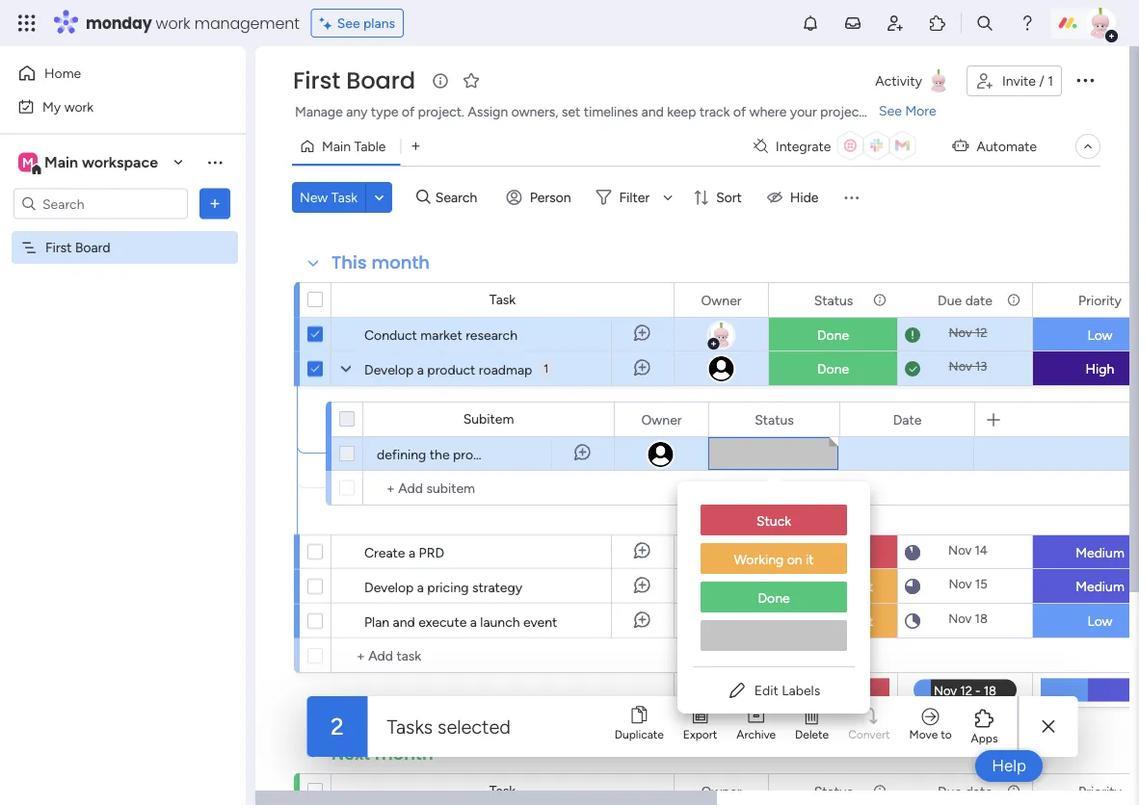 Task type: describe. For each thing, give the bounding box(es) containing it.
options image
[[1074, 68, 1097, 91]]

activity
[[876, 73, 922, 89]]

see more
[[879, 103, 937, 119]]

conduct market research
[[364, 327, 518, 343]]

2 v2 ellipsis image from the left
[[871, 776, 885, 806]]

high
[[1086, 361, 1115, 377]]

duplicate
[[615, 728, 664, 742]]

2 low from the top
[[1088, 614, 1113, 630]]

First Board field
[[288, 65, 420, 97]]

autopilot image
[[953, 133, 969, 158]]

v2 done deadline image
[[905, 360, 921, 378]]

first board list box
[[0, 228, 246, 524]]

develop for develop a pricing strategy
[[364, 579, 414, 596]]

Due date field
[[933, 290, 998, 311]]

sort
[[716, 189, 742, 206]]

work for monday
[[156, 12, 190, 34]]

12
[[975, 325, 988, 341]]

1 vertical spatial working on it
[[793, 579, 873, 595]]

project
[[821, 104, 864, 120]]

labels
[[782, 683, 821, 699]]

create
[[364, 545, 405, 561]]

stuck option
[[701, 505, 847, 536]]

develop a pricing strategy
[[364, 579, 523, 596]]

0 vertical spatial owner
[[701, 292, 742, 308]]

2 vertical spatial and
[[393, 614, 415, 630]]

edit labels
[[755, 683, 821, 699]]

v2 search image
[[416, 187, 431, 208]]

notifications image
[[801, 13, 820, 33]]

more
[[906, 103, 937, 119]]

automate
[[977, 138, 1037, 155]]

main for main table
[[322, 138, 351, 155]]

0 horizontal spatial status field
[[750, 409, 799, 430]]

project.
[[418, 104, 465, 120]]

activity button
[[868, 66, 959, 96]]

workspace selection element
[[18, 151, 161, 176]]

where
[[750, 104, 787, 120]]

1 horizontal spatial status field
[[809, 290, 858, 311]]

defining the product's goals, features, and milestones.
[[377, 446, 702, 463]]

column information image down convert
[[872, 784, 888, 800]]

Search in workspace field
[[40, 193, 161, 215]]

move to
[[910, 728, 952, 742]]

tasks selected
[[387, 716, 511, 739]]

due
[[938, 292, 962, 308]]

event
[[523, 614, 558, 630]]

workspace
[[82, 153, 158, 172]]

develop a product roadmap
[[364, 361, 532, 378]]

to
[[941, 728, 952, 742]]

management
[[194, 12, 300, 34]]

any
[[346, 104, 368, 120]]

nov for nov 18
[[949, 612, 972, 627]]

1 vertical spatial working
[[793, 579, 843, 595]]

delete
[[795, 728, 829, 742]]

new task button
[[292, 182, 365, 213]]

done for develop a product roadmap
[[817, 361, 849, 377]]

nov 15
[[949, 577, 988, 592]]

show board description image
[[429, 71, 452, 91]]

the
[[430, 446, 450, 463]]

pricing
[[427, 579, 469, 596]]

home
[[44, 65, 81, 81]]

manage
[[295, 104, 343, 120]]

see plans button
[[311, 9, 404, 38]]

plan and execute a launch event
[[364, 614, 558, 630]]

plan
[[364, 614, 390, 630]]

2 vertical spatial it
[[865, 614, 873, 630]]

month for next month
[[375, 742, 434, 767]]

working inside 'option'
[[734, 552, 784, 568]]

collapse board header image
[[1081, 139, 1096, 154]]

1 vertical spatial owner field
[[637, 409, 687, 430]]

my work button
[[12, 91, 207, 122]]

list box containing stuck
[[678, 490, 870, 667]]

working on it inside 'option'
[[734, 552, 814, 568]]

apps
[[971, 732, 998, 746]]

nov 14
[[949, 543, 988, 559]]

apps image
[[928, 13, 948, 33]]

a for product
[[417, 361, 424, 378]]

invite / 1 button
[[967, 66, 1062, 96]]

0 vertical spatial option
[[0, 230, 246, 234]]

stands.
[[868, 104, 910, 120]]

export
[[683, 728, 717, 742]]

column information image
[[1006, 784, 1022, 800]]

1 v2 ellipsis image from the left
[[741, 776, 755, 806]]

track
[[700, 104, 730, 120]]

help image
[[1018, 13, 1037, 33]]

add to favorites image
[[462, 71, 481, 90]]

0 vertical spatial board
[[346, 65, 415, 97]]

my
[[42, 98, 61, 115]]

Date field
[[888, 409, 927, 430]]

filter button
[[589, 182, 680, 213]]

m
[[22, 154, 34, 171]]

convert
[[848, 728, 890, 742]]

nov for nov 15
[[949, 577, 972, 592]]

2
[[331, 713, 344, 741]]

menu image
[[842, 188, 861, 207]]

0 vertical spatial first board
[[293, 65, 415, 97]]

angle down image
[[375, 190, 384, 205]]

integrate
[[776, 138, 831, 155]]

hide button
[[759, 182, 830, 213]]

filter
[[619, 189, 650, 206]]

options image
[[205, 194, 225, 214]]

1 button
[[540, 352, 553, 387]]

1 horizontal spatial status
[[814, 292, 853, 308]]

main table button
[[292, 131, 400, 162]]

goals,
[[514, 446, 549, 463]]

invite members image
[[886, 13, 905, 33]]

stuck inside option
[[757, 513, 791, 530]]

execute
[[419, 614, 467, 630]]

1 vertical spatial it
[[865, 579, 873, 595]]

This month field
[[327, 251, 435, 276]]

keep
[[667, 104, 696, 120]]

table
[[354, 138, 386, 155]]

new
[[300, 189, 328, 206]]

hide
[[790, 189, 819, 206]]

first inside list box
[[45, 240, 72, 256]]

on inside working on it 'option'
[[787, 552, 803, 568]]

set
[[562, 104, 581, 120]]

1 inside 'button'
[[544, 362, 549, 376]]

monday
[[86, 12, 152, 34]]

your
[[790, 104, 817, 120]]

dapulse integrations image
[[754, 139, 768, 154]]

strategy
[[472, 579, 523, 596]]

arrow down image
[[657, 186, 680, 209]]



Task type: locate. For each thing, give the bounding box(es) containing it.
0 vertical spatial 1
[[1048, 73, 1054, 89]]

3 nov from the top
[[949, 543, 972, 559]]

1 nov from the top
[[949, 325, 972, 341]]

2 vertical spatial working
[[793, 614, 843, 630]]

working on it down done option
[[793, 614, 873, 630]]

see plans
[[337, 15, 395, 31]]

it
[[806, 552, 814, 568], [865, 579, 873, 595], [865, 614, 873, 630]]

a left 'product'
[[417, 361, 424, 378]]

2 of from the left
[[733, 104, 746, 120]]

nov left 15
[[949, 577, 972, 592]]

nov left 13
[[949, 359, 972, 375]]

0 vertical spatial stuck
[[757, 513, 791, 530]]

month inside field
[[375, 742, 434, 767]]

0 horizontal spatial see
[[337, 15, 360, 31]]

done left v2 overdue deadline icon
[[817, 327, 849, 344]]

v2 ellipsis image down convert
[[871, 776, 885, 806]]

medium
[[1076, 545, 1125, 562], [1076, 579, 1125, 595]]

2 vertical spatial working on it
[[793, 614, 873, 630]]

plans
[[363, 15, 395, 31]]

1 horizontal spatial owner
[[701, 292, 742, 308]]

work right my at the left top of the page
[[64, 98, 94, 115]]

None field
[[696, 781, 747, 803], [809, 781, 858, 803], [933, 781, 998, 803], [1074, 781, 1127, 803], [696, 781, 747, 803], [809, 781, 858, 803], [933, 781, 998, 803], [1074, 781, 1127, 803]]

and right plan
[[393, 614, 415, 630]]

1 horizontal spatial 1
[[1048, 73, 1054, 89]]

done inside option
[[758, 590, 790, 607]]

1 horizontal spatial v2 ellipsis image
[[871, 776, 885, 806]]

0 horizontal spatial first
[[45, 240, 72, 256]]

1 horizontal spatial work
[[156, 12, 190, 34]]

1 horizontal spatial task
[[490, 292, 516, 308]]

main workspace
[[44, 153, 158, 172]]

first board down search in workspace field
[[45, 240, 110, 256]]

2 horizontal spatial and
[[642, 104, 664, 120]]

done left v2 done deadline icon
[[817, 361, 849, 377]]

priority
[[1079, 292, 1122, 308]]

create a prd
[[364, 545, 444, 561]]

it inside 'option'
[[806, 552, 814, 568]]

invite / 1
[[1003, 73, 1054, 89]]

see
[[337, 15, 360, 31], [879, 103, 902, 119]]

and left keep at right top
[[642, 104, 664, 120]]

0 horizontal spatial board
[[75, 240, 110, 256]]

help
[[992, 757, 1027, 776]]

working on it up done option
[[734, 552, 814, 568]]

working on it
[[734, 552, 814, 568], [793, 579, 873, 595], [793, 614, 873, 630]]

a left 'prd'
[[409, 545, 416, 561]]

help button
[[976, 751, 1043, 783]]

1 vertical spatial status field
[[750, 409, 799, 430]]

Owner field
[[696, 290, 747, 311], [637, 409, 687, 430]]

status
[[814, 292, 853, 308], [755, 412, 794, 428]]

1 low from the top
[[1088, 327, 1113, 344]]

14
[[975, 543, 988, 559]]

add view image
[[412, 140, 420, 154]]

0 vertical spatial medium
[[1076, 545, 1125, 562]]

ruby anderson image
[[1085, 8, 1116, 39]]

0 vertical spatial work
[[156, 12, 190, 34]]

2 nov from the top
[[949, 359, 972, 375]]

15
[[975, 577, 988, 592]]

roadmap
[[479, 361, 532, 378]]

see left more
[[879, 103, 902, 119]]

working on it option
[[701, 544, 847, 575]]

see inside button
[[337, 15, 360, 31]]

this month
[[332, 251, 430, 275]]

launch
[[480, 614, 520, 630]]

work for my
[[64, 98, 94, 115]]

1 horizontal spatial see
[[879, 103, 902, 119]]

0 vertical spatial and
[[642, 104, 664, 120]]

Status field
[[809, 290, 858, 311], [750, 409, 799, 430]]

person
[[530, 189, 571, 206]]

0 horizontal spatial and
[[393, 614, 415, 630]]

nov for nov 13
[[949, 359, 972, 375]]

1 of from the left
[[402, 104, 415, 120]]

Search field
[[431, 184, 488, 211]]

nov 13
[[949, 359, 988, 375]]

nov left '18'
[[949, 612, 972, 627]]

1 vertical spatial option
[[701, 621, 847, 652]]

1 vertical spatial board
[[75, 240, 110, 256]]

1 vertical spatial and
[[608, 446, 631, 463]]

working up done option
[[734, 552, 784, 568]]

develop down conduct
[[364, 361, 414, 378]]

0 horizontal spatial 1
[[544, 362, 549, 376]]

nov 12
[[949, 325, 988, 341]]

4 nov from the top
[[949, 577, 972, 592]]

1 medium from the top
[[1076, 545, 1125, 562]]

0 vertical spatial working on it
[[734, 552, 814, 568]]

1 horizontal spatial of
[[733, 104, 746, 120]]

milestones.
[[634, 446, 702, 463]]

workspace options image
[[205, 153, 225, 172]]

1 horizontal spatial board
[[346, 65, 415, 97]]

on up done option
[[787, 552, 803, 568]]

1 vertical spatial task
[[490, 292, 516, 308]]

2 medium from the top
[[1076, 579, 1125, 595]]

task right "new"
[[331, 189, 358, 206]]

task inside new task button
[[331, 189, 358, 206]]

1 vertical spatial medium
[[1076, 579, 1125, 595]]

date
[[966, 292, 993, 308]]

nov left 14
[[949, 543, 972, 559]]

of right type
[[402, 104, 415, 120]]

nov left '12'
[[949, 325, 972, 341]]

1 horizontal spatial stuck
[[816, 545, 851, 562]]

date
[[893, 412, 922, 428]]

done for conduct market research
[[817, 327, 849, 344]]

option
[[0, 230, 246, 234], [701, 621, 847, 652]]

selected
[[438, 716, 511, 739]]

search everything image
[[976, 13, 995, 33]]

0 horizontal spatial v2 ellipsis image
[[741, 776, 755, 806]]

tasks
[[387, 716, 433, 739]]

1 horizontal spatial and
[[608, 446, 631, 463]]

next
[[332, 742, 370, 767]]

main table
[[322, 138, 386, 155]]

1 horizontal spatial first
[[293, 65, 340, 97]]

0 horizontal spatial of
[[402, 104, 415, 120]]

person button
[[499, 182, 583, 213]]

0 vertical spatial status field
[[809, 290, 858, 311]]

0 horizontal spatial first board
[[45, 240, 110, 256]]

main inside button
[[322, 138, 351, 155]]

month
[[371, 251, 430, 275], [375, 742, 434, 767]]

working down done option
[[793, 614, 843, 630]]

0 horizontal spatial task
[[331, 189, 358, 206]]

develop
[[364, 361, 414, 378], [364, 579, 414, 596]]

nov for nov 14
[[949, 543, 972, 559]]

1 vertical spatial see
[[879, 103, 902, 119]]

column information image right date
[[1006, 293, 1022, 308]]

main for main workspace
[[44, 153, 78, 172]]

assign
[[468, 104, 508, 120]]

0 vertical spatial working
[[734, 552, 784, 568]]

0 vertical spatial on
[[787, 552, 803, 568]]

0 vertical spatial owner field
[[696, 290, 747, 311]]

option down search in workspace field
[[0, 230, 246, 234]]

0 vertical spatial develop
[[364, 361, 414, 378]]

1 vertical spatial 1
[[544, 362, 549, 376]]

1 horizontal spatial option
[[701, 621, 847, 652]]

done option
[[701, 582, 847, 613]]

0 horizontal spatial owner field
[[637, 409, 687, 430]]

18
[[975, 612, 988, 627]]

see for see more
[[879, 103, 902, 119]]

/
[[1039, 73, 1045, 89]]

owners,
[[512, 104, 559, 120]]

0 vertical spatial first
[[293, 65, 340, 97]]

1 vertical spatial month
[[375, 742, 434, 767]]

1 horizontal spatial main
[[322, 138, 351, 155]]

first down search in workspace field
[[45, 240, 72, 256]]

a left launch
[[470, 614, 477, 630]]

1 right roadmap
[[544, 362, 549, 376]]

column information image for due date
[[1006, 293, 1022, 308]]

working on it down working on it 'option' at the bottom of the page
[[793, 579, 873, 595]]

done down working on it 'option' at the bottom of the page
[[758, 590, 790, 607]]

new task
[[300, 189, 358, 206]]

0 vertical spatial it
[[806, 552, 814, 568]]

1
[[1048, 73, 1054, 89], [544, 362, 549, 376]]

option down done option
[[701, 621, 847, 652]]

board
[[346, 65, 415, 97], [75, 240, 110, 256]]

1 horizontal spatial owner field
[[696, 290, 747, 311]]

on
[[787, 552, 803, 568], [847, 579, 862, 595], [847, 614, 862, 630]]

defining
[[377, 446, 426, 463]]

type
[[371, 104, 399, 120]]

first up manage
[[293, 65, 340, 97]]

work inside button
[[64, 98, 94, 115]]

0 vertical spatial status
[[814, 292, 853, 308]]

my work
[[42, 98, 94, 115]]

0 horizontal spatial owner
[[642, 412, 682, 428]]

first board up any
[[293, 65, 415, 97]]

edit
[[755, 683, 779, 699]]

0 horizontal spatial option
[[0, 230, 246, 234]]

first board inside list box
[[45, 240, 110, 256]]

select product image
[[17, 13, 37, 33]]

task
[[331, 189, 358, 206], [490, 292, 516, 308]]

stuck down stuck option
[[816, 545, 851, 562]]

column information image for status
[[872, 293, 888, 308]]

column information image left due
[[872, 293, 888, 308]]

0 horizontal spatial main
[[44, 153, 78, 172]]

conduct
[[364, 327, 417, 343]]

+ Add subitem text field
[[373, 477, 574, 500]]

next month
[[332, 742, 434, 767]]

develop down create
[[364, 579, 414, 596]]

stuck up working on it 'option' at the bottom of the page
[[757, 513, 791, 530]]

2 vertical spatial done
[[758, 590, 790, 607]]

Priority field
[[1074, 290, 1127, 311]]

1 vertical spatial done
[[817, 361, 849, 377]]

list box
[[678, 490, 870, 667]]

0 horizontal spatial status
[[755, 412, 794, 428]]

0 vertical spatial see
[[337, 15, 360, 31]]

0 vertical spatial month
[[371, 251, 430, 275]]

1 right /
[[1048, 73, 1054, 89]]

column information image
[[872, 293, 888, 308], [1006, 293, 1022, 308], [872, 784, 888, 800]]

manage any type of project. assign owners, set timelines and keep track of where your project stands.
[[295, 104, 910, 120]]

and right features,
[[608, 446, 631, 463]]

market
[[421, 327, 462, 343]]

1 vertical spatial first
[[45, 240, 72, 256]]

sort button
[[685, 182, 754, 213]]

this
[[332, 251, 367, 275]]

see for see plans
[[337, 15, 360, 31]]

board down search in workspace field
[[75, 240, 110, 256]]

board inside list box
[[75, 240, 110, 256]]

5 nov from the top
[[949, 612, 972, 627]]

0 horizontal spatial stuck
[[757, 513, 791, 530]]

see left the "plans"
[[337, 15, 360, 31]]

of right track
[[733, 104, 746, 120]]

on down done option
[[847, 614, 862, 630]]

prd
[[419, 545, 444, 561]]

task up research
[[490, 292, 516, 308]]

a
[[417, 361, 424, 378], [409, 545, 416, 561], [417, 579, 424, 596], [470, 614, 477, 630]]

month down tasks in the bottom of the page
[[375, 742, 434, 767]]

2 vertical spatial on
[[847, 614, 862, 630]]

stuck
[[757, 513, 791, 530], [816, 545, 851, 562]]

1 vertical spatial on
[[847, 579, 862, 595]]

1 vertical spatial stuck
[[816, 545, 851, 562]]

edit labels button
[[693, 676, 855, 707]]

on down working on it 'option' at the bottom of the page
[[847, 579, 862, 595]]

move
[[910, 728, 938, 742]]

main left table at the top of the page
[[322, 138, 351, 155]]

inbox image
[[843, 13, 863, 33]]

work right monday
[[156, 12, 190, 34]]

working
[[734, 552, 784, 568], [793, 579, 843, 595], [793, 614, 843, 630]]

v2 ellipsis image
[[741, 776, 755, 806], [871, 776, 885, 806]]

a left pricing
[[417, 579, 424, 596]]

board up type
[[346, 65, 415, 97]]

1 vertical spatial first board
[[45, 240, 110, 256]]

v2 overdue deadline image
[[905, 326, 921, 345]]

develop for develop a product roadmap
[[364, 361, 414, 378]]

1 vertical spatial status
[[755, 412, 794, 428]]

1 vertical spatial work
[[64, 98, 94, 115]]

product
[[427, 361, 476, 378]]

main inside workspace selection element
[[44, 153, 78, 172]]

nov for nov 12
[[949, 325, 972, 341]]

done
[[817, 327, 849, 344], [817, 361, 849, 377], [758, 590, 790, 607]]

1 vertical spatial owner
[[642, 412, 682, 428]]

1 develop from the top
[[364, 361, 414, 378]]

home button
[[12, 58, 207, 89]]

features,
[[552, 446, 605, 463]]

month for this month
[[371, 251, 430, 275]]

a for prd
[[409, 545, 416, 561]]

0 vertical spatial task
[[331, 189, 358, 206]]

1 vertical spatial low
[[1088, 614, 1113, 630]]

Next month field
[[327, 742, 438, 767]]

1 inside button
[[1048, 73, 1054, 89]]

v2 ellipsis image down archive
[[741, 776, 755, 806]]

2 develop from the top
[[364, 579, 414, 596]]

a for pricing
[[417, 579, 424, 596]]

subitem
[[463, 411, 514, 428]]

working down working on it 'option' at the bottom of the page
[[793, 579, 843, 595]]

1 horizontal spatial first board
[[293, 65, 415, 97]]

first
[[293, 65, 340, 97], [45, 240, 72, 256]]

workspace image
[[18, 152, 38, 173]]

owner
[[701, 292, 742, 308], [642, 412, 682, 428]]

invite
[[1003, 73, 1036, 89]]

main right workspace icon
[[44, 153, 78, 172]]

monday work management
[[86, 12, 300, 34]]

+ Add task text field
[[341, 645, 665, 668]]

0 vertical spatial low
[[1088, 327, 1113, 344]]

1 vertical spatial develop
[[364, 579, 414, 596]]

month inside 'field'
[[371, 251, 430, 275]]

13
[[976, 359, 988, 375]]

research
[[466, 327, 518, 343]]

0 horizontal spatial work
[[64, 98, 94, 115]]

month right this
[[371, 251, 430, 275]]

0 vertical spatial done
[[817, 327, 849, 344]]



Task type: vqa. For each thing, say whether or not it's contained in the screenshot.
Import data
no



